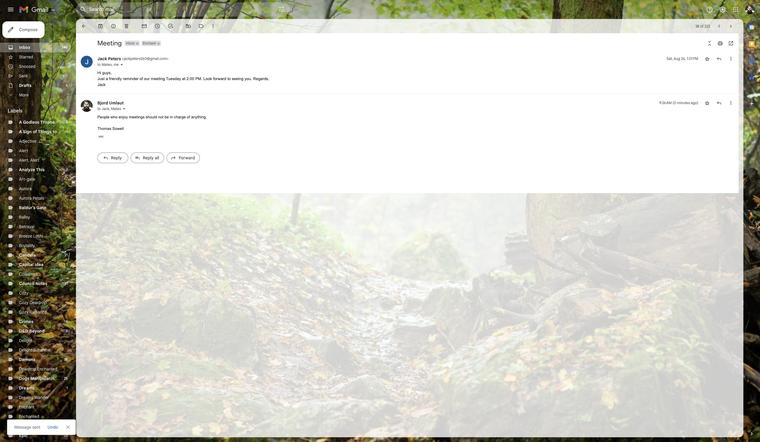 Task type: describe. For each thing, give the bounding box(es) containing it.
cozy radiance link
[[19, 310, 47, 315]]

in
[[170, 115, 173, 119]]

all
[[155, 156, 159, 161]]

move to image
[[185, 23, 191, 29]]

show details image
[[122, 107, 126, 111]]

compose button
[[2, 21, 45, 38]]

jack inside hi guys, just a friendly reminder of our meeting tuesday at 2:00 pm. look forward to seeing you. regards, jack
[[97, 83, 106, 87]]

breeze
[[19, 234, 32, 239]]

3
[[66, 329, 68, 334]]

collapse link
[[19, 272, 35, 277]]

9:26 am (0 minutes ago) cell
[[660, 100, 699, 106]]

analyze this
[[19, 167, 45, 173]]

forward link
[[167, 153, 200, 164]]

delight sunshine
[[19, 348, 50, 353]]

things
[[38, 129, 52, 135]]

4
[[66, 120, 68, 124]]

our
[[144, 77, 150, 81]]

delight link
[[19, 338, 32, 344]]

undo alert
[[45, 422, 60, 433]]

crimes
[[19, 319, 33, 325]]

dogs manipulating time link
[[19, 376, 68, 382]]

a for a sign of things to come
[[19, 129, 22, 135]]

drafts link
[[19, 83, 32, 88]]

0 vertical spatial jack
[[97, 56, 107, 61]]

guys,
[[102, 71, 112, 75]]

art-
[[19, 177, 27, 182]]

enjoy
[[119, 115, 128, 119]]

9:26 am
[[660, 101, 672, 105]]

message
[[14, 425, 31, 430]]

crimes link
[[19, 319, 33, 325]]

betrayal link
[[19, 224, 34, 230]]

report spam image
[[111, 23, 116, 29]]

ago)
[[691, 101, 699, 105]]

minutes
[[678, 101, 690, 105]]

manipulating
[[30, 376, 57, 382]]

aurora petals link
[[19, 196, 44, 201]]

idea
[[35, 262, 43, 268]]

people who enjoy meetings should not be in charge of anything.
[[97, 115, 207, 119]]

lush
[[33, 234, 42, 239]]

inbox for inbox 'button'
[[126, 41, 135, 45]]

sent
[[32, 425, 40, 430]]

labels heading
[[8, 108, 63, 114]]

cozy radiance
[[19, 310, 47, 315]]

thomas
[[97, 127, 111, 131]]

tuesday
[[166, 77, 181, 81]]

dreamy wander
[[19, 395, 49, 401]]

delight for delight sunshine
[[19, 348, 32, 353]]

umlaut
[[109, 100, 124, 106]]

not starred checkbox for ago)
[[705, 100, 711, 106]]

cozy for cozy link
[[19, 291, 28, 296]]

1 for capital idea
[[66, 263, 68, 267]]

Search mail text field
[[89, 7, 261, 12]]

21 for council notes
[[65, 282, 68, 286]]

enchant for enchant button
[[143, 41, 156, 45]]

advanced search options image
[[276, 3, 288, 15]]

settings image
[[720, 6, 727, 13]]

baldur's
[[19, 205, 35, 211]]

cozy dewdrop
[[19, 300, 47, 306]]

message sent
[[14, 425, 40, 430]]

a sign of things to come
[[19, 129, 70, 135]]

council
[[19, 281, 34, 287]]

dogs manipulating time
[[19, 376, 68, 382]]

come
[[58, 129, 70, 135]]

alert, alert
[[19, 158, 39, 163]]

main menu image
[[7, 6, 14, 13]]

breeze lush link
[[19, 234, 42, 239]]

of right "38"
[[701, 24, 704, 28]]

reply for reply
[[111, 156, 122, 161]]

sat, aug 26, 1:01 pm cell
[[667, 56, 699, 62]]

show details image
[[120, 63, 123, 67]]

to jack , mateo
[[97, 107, 121, 111]]

starred
[[19, 54, 33, 60]]

should
[[146, 115, 157, 119]]

hi
[[97, 71, 101, 75]]

throne
[[40, 120, 55, 125]]

dewdrop enchanted
[[19, 367, 57, 372]]

back to inbox image
[[81, 23, 87, 29]]

1 for analyze this
[[66, 168, 68, 172]]

dogs
[[19, 376, 29, 382]]

enigma
[[19, 424, 33, 429]]

meetings
[[129, 115, 145, 119]]

candela link
[[19, 253, 36, 258]]

to inside hi guys, just a friendly reminder of our meeting tuesday at 2:00 pm. look forward to seeing you. regards, jack
[[228, 77, 231, 81]]

epic
[[19, 433, 28, 439]]

list containing jack peters
[[76, 50, 734, 169]]

collapse
[[19, 272, 35, 277]]

d&d beyond link
[[19, 329, 45, 334]]

labels navigation
[[0, 19, 76, 443]]

council notes link
[[19, 281, 47, 287]]

sat, aug 26, 1:01 pm
[[667, 56, 699, 61]]

capital idea link
[[19, 262, 43, 268]]

forward
[[179, 156, 195, 161]]

a godless throne
[[19, 120, 55, 125]]

1 for a sign of things to come
[[66, 130, 68, 134]]

to down bjord
[[97, 107, 101, 111]]

cozy dewdrop link
[[19, 300, 47, 306]]

23
[[64, 434, 68, 438]]

0 vertical spatial mateo
[[102, 62, 112, 67]]

delight for delight link
[[19, 338, 32, 344]]

pm.
[[195, 77, 202, 81]]

who
[[111, 115, 118, 119]]

0 vertical spatial dewdrop
[[30, 300, 47, 306]]

to inside labels navigation
[[53, 129, 57, 135]]

cozy for cozy dewdrop
[[19, 300, 28, 306]]

<
[[122, 56, 124, 61]]

2 vertical spatial jack
[[102, 107, 109, 111]]

more
[[19, 92, 29, 98]]

starred link
[[19, 54, 33, 60]]

council notes
[[19, 281, 47, 287]]



Task type: locate. For each thing, give the bounding box(es) containing it.
to left seeing
[[228, 77, 231, 81]]

1 horizontal spatial alert
[[30, 158, 39, 163]]

of left our at the top left
[[140, 77, 143, 81]]

more button
[[0, 90, 71, 100]]

ballsy link
[[19, 215, 30, 220]]

1 vertical spatial aurora
[[19, 196, 32, 201]]

older image
[[728, 23, 734, 29]]

me
[[114, 62, 119, 67]]

1 for dreams
[[66, 386, 68, 391]]

more image
[[210, 23, 216, 29]]

1 horizontal spatial reply
[[143, 156, 154, 161]]

(0
[[673, 101, 677, 105]]

snooze image
[[154, 23, 160, 29]]

drafts
[[19, 83, 32, 88]]

dreams
[[19, 386, 34, 391]]

1 delight from the top
[[19, 338, 32, 344]]

1 not starred checkbox from the top
[[705, 56, 711, 62]]

reply for reply all
[[143, 156, 154, 161]]

dewdrop
[[30, 300, 47, 306], [19, 367, 36, 372]]

1 vertical spatial alert
[[30, 158, 39, 163]]

show trimmed content image
[[97, 135, 105, 139]]

enigma link
[[19, 424, 33, 429]]

radiance
[[30, 310, 47, 315]]

2 not starred checkbox from the top
[[705, 100, 711, 106]]

charge
[[174, 115, 186, 119]]

labels image
[[198, 23, 204, 29]]

to left come
[[53, 129, 57, 135]]

1 1 from the top
[[66, 130, 68, 134]]

of inside labels navigation
[[33, 129, 37, 135]]

enchant down "dreamy"
[[19, 405, 34, 410]]

0 horizontal spatial enchant
[[19, 405, 34, 410]]

jack peters cell
[[97, 56, 169, 61]]

d&d
[[19, 329, 28, 334]]

inbox
[[126, 41, 135, 45], [19, 45, 30, 50]]

newer image
[[717, 23, 723, 29]]

aurora down art-gate link
[[19, 186, 32, 192]]

gmail image
[[19, 4, 51, 15]]

, for mateo
[[112, 62, 113, 67]]

1 a from the top
[[19, 120, 22, 125]]

wander
[[34, 395, 49, 401]]

brutality
[[19, 243, 35, 249]]

inbox up starred
[[19, 45, 30, 50]]

mateo up guys,
[[102, 62, 112, 67]]

1 reply from the left
[[111, 156, 122, 161]]

capital idea
[[19, 262, 43, 268]]

0 horizontal spatial ,
[[109, 107, 110, 111]]

21 for candela
[[65, 253, 68, 258]]

bjord umlaut
[[97, 100, 124, 106]]

tab list
[[744, 19, 761, 421]]

undo
[[48, 425, 58, 430]]

not starred checkbox right "1:01 pm"
[[705, 56, 711, 62]]

1 for baldur's gate
[[66, 206, 68, 210]]

222
[[705, 24, 711, 28]]

delight down delight link
[[19, 348, 32, 353]]

mark as unread image
[[141, 23, 147, 29]]

brutality link
[[19, 243, 35, 249]]

a
[[106, 77, 108, 81]]

2 1 from the top
[[66, 168, 68, 172]]

inbox for inbox link
[[19, 45, 30, 50]]

inbox inside 'button'
[[126, 41, 135, 45]]

a left godless
[[19, 120, 22, 125]]

aurora for aurora link
[[19, 186, 32, 192]]

jack
[[97, 56, 107, 61], [97, 83, 106, 87], [102, 107, 109, 111]]

art-gate link
[[19, 177, 35, 182]]

2 vertical spatial cozy
[[19, 310, 28, 315]]

delight
[[19, 338, 32, 344], [19, 348, 32, 353]]

regards,
[[253, 77, 269, 81]]

1 down 25
[[66, 386, 68, 391]]

alert up analyze this link
[[30, 158, 39, 163]]

4 1 from the top
[[66, 263, 68, 267]]

reply down sowell
[[111, 156, 122, 161]]

1 horizontal spatial inbox
[[126, 41, 135, 45]]

2 21 from the top
[[65, 282, 68, 286]]

enchant for enchant link
[[19, 405, 34, 410]]

enchant inside labels navigation
[[19, 405, 34, 410]]

archive image
[[97, 23, 103, 29]]

Not starred checkbox
[[705, 56, 711, 62], [705, 100, 711, 106]]

None search field
[[76, 2, 290, 17]]

cozy
[[19, 291, 28, 296], [19, 300, 28, 306], [19, 310, 28, 315]]

dewdrop up the "radiance"
[[30, 300, 47, 306]]

a godless throne link
[[19, 120, 55, 125]]

1 horizontal spatial enchant
[[143, 41, 156, 45]]

1 vertical spatial enchanted
[[19, 414, 39, 420]]

, down bjord umlaut
[[109, 107, 110, 111]]

alert
[[7, 14, 751, 436]]

146
[[62, 45, 68, 50]]

1 vertical spatial enchant
[[19, 405, 34, 410]]

not
[[158, 115, 164, 119]]

capital
[[19, 262, 34, 268]]

sat,
[[667, 56, 673, 61]]

not starred image right "1:01 pm"
[[705, 56, 711, 62]]

inbox up jack peters cell
[[126, 41, 135, 45]]

alert containing message sent
[[7, 14, 751, 436]]

jack down just
[[97, 83, 106, 87]]

2 reply from the left
[[143, 156, 154, 161]]

1 vertical spatial delight
[[19, 348, 32, 353]]

delight down d&d
[[19, 338, 32, 344]]

cozy for cozy radiance
[[19, 310, 28, 315]]

not starred checkbox for 1:01 pm
[[705, 56, 711, 62]]

you.
[[245, 77, 252, 81]]

2 a from the top
[[19, 129, 22, 135]]

mateo
[[102, 62, 112, 67], [111, 107, 121, 111]]

0 vertical spatial aurora
[[19, 186, 32, 192]]

5 1 from the top
[[66, 386, 68, 391]]

1 horizontal spatial ,
[[112, 62, 113, 67]]

analyze this link
[[19, 167, 45, 173]]

reply left all
[[143, 156, 154, 161]]

0 vertical spatial enchant
[[143, 41, 156, 45]]

1 not starred image from the top
[[705, 56, 711, 62]]

delight sunshine link
[[19, 348, 50, 353]]

search mail image
[[78, 4, 89, 15]]

alert,
[[19, 158, 29, 163]]

0 vertical spatial cozy
[[19, 291, 28, 296]]

enchant up jackpeters260@gmail.com
[[143, 41, 156, 45]]

1 vertical spatial 21
[[65, 282, 68, 286]]

demons
[[19, 357, 35, 363]]

0 horizontal spatial alert
[[19, 148, 28, 154]]

1 vertical spatial a
[[19, 129, 22, 135]]

1 down 4
[[66, 130, 68, 134]]

cozy down cozy link
[[19, 300, 28, 306]]

to up hi
[[97, 62, 101, 67]]

1 vertical spatial not starred image
[[705, 100, 711, 106]]

cozy link
[[19, 291, 28, 296]]

0 vertical spatial a
[[19, 120, 22, 125]]

art-gate
[[19, 177, 35, 182]]

6
[[66, 83, 68, 88]]

2 cozy from the top
[[19, 300, 28, 306]]

gate
[[27, 177, 35, 182]]

not starred image for sat, aug 26, 1:01 pm
[[705, 56, 711, 62]]

sent link
[[19, 73, 28, 79]]

, left 'me'
[[112, 62, 113, 67]]

0 vertical spatial 21
[[65, 253, 68, 258]]

1 right gate
[[66, 206, 68, 210]]

aurora for aurora petals
[[19, 196, 32, 201]]

epic link
[[19, 433, 28, 439]]

time
[[58, 376, 68, 382]]

reply all link
[[131, 153, 164, 164]]

seeing
[[232, 77, 244, 81]]

sunshine
[[33, 348, 50, 353]]

d&d beyond
[[19, 329, 45, 334]]

dreamy wander link
[[19, 395, 49, 401]]

a for a godless throne
[[19, 120, 22, 125]]

forward
[[213, 77, 226, 81]]

alert
[[19, 148, 28, 154], [30, 158, 39, 163]]

enchant
[[143, 41, 156, 45], [19, 405, 34, 410]]

support image
[[706, 6, 714, 13]]

0 vertical spatial not starred image
[[705, 56, 711, 62]]

inbox button
[[125, 41, 135, 46]]

not starred checkbox right the ago)
[[705, 100, 711, 106]]

not starred image
[[705, 56, 711, 62], [705, 100, 711, 106]]

2 delight from the top
[[19, 348, 32, 353]]

1 vertical spatial jack
[[97, 83, 106, 87]]

0 vertical spatial alert
[[19, 148, 28, 154]]

aurora petals
[[19, 196, 44, 201]]

delete image
[[124, 23, 130, 29]]

demons link
[[19, 357, 35, 363]]

1 vertical spatial dewdrop
[[19, 367, 36, 372]]

people
[[97, 115, 109, 119]]

1 vertical spatial cozy
[[19, 300, 28, 306]]

0 horizontal spatial inbox
[[19, 45, 30, 50]]

inbox inside labels navigation
[[19, 45, 30, 50]]

meeting
[[97, 39, 122, 47]]

cozy up crimes
[[19, 310, 28, 315]]

2 not starred image from the top
[[705, 100, 711, 106]]

1 vertical spatial ,
[[109, 107, 110, 111]]

baldur's gate
[[19, 205, 46, 211]]

of right charge
[[187, 115, 190, 119]]

dreams link
[[19, 386, 34, 391]]

aurora down aurora link
[[19, 196, 32, 201]]

peters
[[108, 56, 121, 61]]

3 cozy from the top
[[19, 310, 28, 315]]

jack down bjord
[[102, 107, 109, 111]]

enchant inside button
[[143, 41, 156, 45]]

list
[[76, 50, 734, 169]]

dewdrop down demons link
[[19, 367, 36, 372]]

1 21 from the top
[[65, 253, 68, 258]]

candela
[[19, 253, 36, 258]]

2 aurora from the top
[[19, 196, 32, 201]]

0 horizontal spatial reply
[[111, 156, 122, 161]]

breeze lush
[[19, 234, 42, 239]]

compose
[[19, 27, 38, 32]]

adjective
[[19, 139, 37, 144]]

sign
[[23, 129, 32, 135]]

beyond
[[29, 329, 45, 334]]

mateo down umlaut
[[111, 107, 121, 111]]

not starred image right the ago)
[[705, 100, 711, 106]]

0 vertical spatial ,
[[112, 62, 113, 67]]

3 1 from the top
[[66, 206, 68, 210]]

alert, alert link
[[19, 158, 39, 163]]

enchanted down enchant link
[[19, 414, 39, 420]]

of inside hi guys, just a friendly reminder of our meeting tuesday at 2:00 pm. look forward to seeing you. regards, jack
[[140, 77, 143, 81]]

0 vertical spatial not starred checkbox
[[705, 56, 711, 62]]

1 vertical spatial not starred checkbox
[[705, 100, 711, 106]]

inbox link
[[19, 45, 30, 50]]

0 vertical spatial enchanted
[[37, 367, 57, 372]]

a left sign
[[19, 129, 22, 135]]

sowell
[[112, 127, 124, 131]]

, for jack
[[109, 107, 110, 111]]

dreamy
[[19, 395, 34, 401]]

1 aurora from the top
[[19, 186, 32, 192]]

1 right this
[[66, 168, 68, 172]]

1 vertical spatial mateo
[[111, 107, 121, 111]]

godless
[[23, 120, 39, 125]]

enchanted up manipulating
[[37, 367, 57, 372]]

hi guys, just a friendly reminder of our meeting tuesday at 2:00 pm. look forward to seeing you. regards, jack
[[97, 71, 269, 87]]

jack up 'to mateo , me'
[[97, 56, 107, 61]]

1 cozy from the top
[[19, 291, 28, 296]]

0 vertical spatial delight
[[19, 338, 32, 344]]

of right sign
[[33, 129, 37, 135]]

1 right idea
[[66, 263, 68, 267]]

cozy down council
[[19, 291, 28, 296]]

analyze
[[19, 167, 35, 173]]

aug
[[674, 56, 681, 61]]

alert up alert,
[[19, 148, 28, 154]]

not starred image for 9:26 am (0 minutes ago)
[[705, 100, 711, 106]]

add to tasks image
[[168, 23, 174, 29]]

bjord
[[97, 100, 108, 106]]



Task type: vqa. For each thing, say whether or not it's contained in the screenshot.


